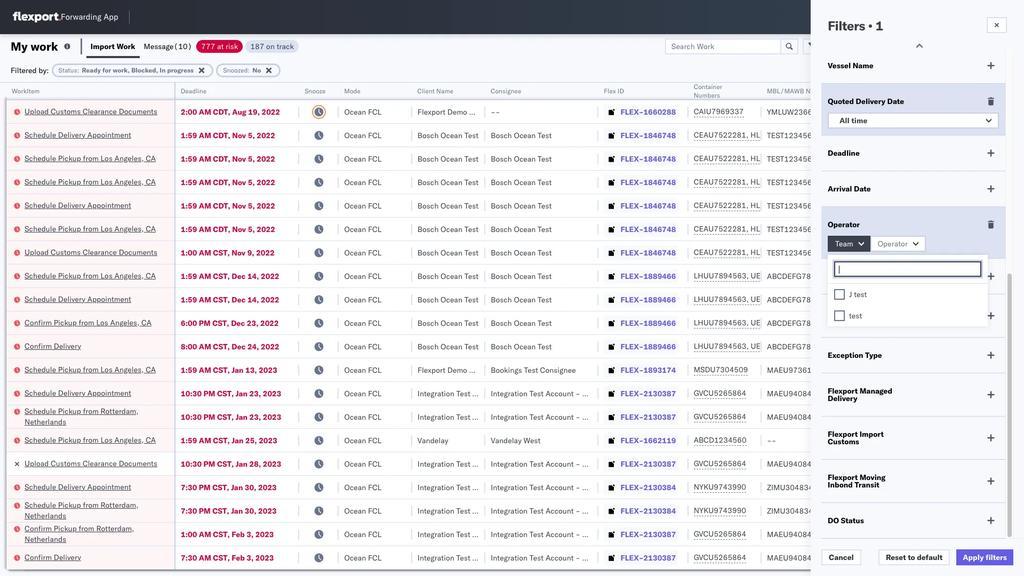 Task type: vqa. For each thing, say whether or not it's contained in the screenshot.
first 2130384 from the bottom of the page
yes



Task type: describe. For each thing, give the bounding box(es) containing it.
filters • 1
[[828, 18, 883, 34]]

message
[[144, 41, 174, 51]]

container numbers
[[694, 83, 722, 99]]

apply filters
[[963, 553, 1007, 562]]

workitem
[[12, 87, 40, 95]]

1 am from the top
[[199, 107, 211, 117]]

2 schedule pickup from los angeles, ca link from the top
[[25, 176, 156, 187]]

5 flex-1846748 from the top
[[621, 224, 676, 234]]

consignee button
[[486, 85, 588, 95]]

customs inside 'flexport import customs'
[[828, 437, 859, 447]]

vessel name
[[828, 61, 874, 70]]

arrival
[[828, 184, 852, 194]]

10 resize handle column header from the left
[[963, 83, 976, 576]]

20 ocean fcl from the top
[[344, 553, 382, 563]]

nov for fifth schedule pickup from los angeles, ca link from the bottom of the page
[[232, 177, 246, 187]]

5 schedule pickup from los angeles, ca button from the top
[[25, 364, 156, 376]]

18 ocean fcl from the top
[[344, 506, 382, 516]]

by:
[[39, 65, 49, 75]]

schedule pickup from rotterdam, netherlands link for 10:30
[[25, 406, 161, 427]]

schedule pickup from rotterdam, netherlands button for 10:30 pm cst, jan 23, 2023
[[25, 406, 161, 428]]

15 flex- from the top
[[621, 436, 644, 445]]

pickup for fourth schedule pickup from los angeles, ca button from the top of the page
[[58, 271, 81, 280]]

4 1:59 am cdt, nov 5, 2022 from the top
[[181, 201, 275, 210]]

6 ceau7522281, from the top
[[694, 248, 749, 257]]

1:59 am cst, jan 25, 2023
[[181, 436, 277, 445]]

cst, up 6:00 pm cst, dec 23, 2022
[[213, 295, 230, 304]]

flexport moving inbond transit
[[828, 473, 886, 490]]

client
[[418, 87, 435, 95]]

cst, up 8:00 am cst, dec 24, 2022
[[212, 318, 229, 328]]

12 flex- from the top
[[621, 365, 644, 375]]

1:59 for 6th schedule pickup from los angeles, ca link from the top of the page
[[181, 436, 197, 445]]

am for fourth schedule delivery appointment link from the bottom of the page
[[199, 201, 211, 210]]

batch
[[964, 41, 985, 51]]

28,
[[249, 459, 261, 469]]

confirm pickup from los angeles, ca button
[[25, 317, 152, 329]]

lagerfeld for confirm pickup from rotterdam, netherlands link
[[598, 529, 630, 539]]

import inside button
[[91, 41, 115, 51]]

schedule for 2nd schedule pickup from los angeles, ca link from the bottom of the page
[[25, 365, 56, 374]]

work item type
[[828, 272, 883, 281]]

2:00 am cdt, aug 19, 2022
[[181, 107, 280, 117]]

2 abcdefg78456546 from the top
[[767, 295, 839, 304]]

confirm pickup from rotterdam, netherlands link
[[25, 523, 161, 544]]

1 integration test account - karl lagerfeld from the top
[[491, 389, 630, 398]]

5 schedule delivery appointment button from the top
[[25, 481, 131, 493]]

13,
[[245, 365, 257, 375]]

confirm pickup from rotterdam, netherlands button
[[25, 523, 161, 545]]

10 fcl from the top
[[368, 318, 382, 328]]

4 schedule delivery appointment button from the top
[[25, 388, 131, 399]]

dec down 1:00 am cst, nov 9, 2022
[[232, 271, 246, 281]]

4 flex- from the top
[[621, 177, 644, 187]]

3 upload customs clearance documents link from the top
[[25, 458, 157, 469]]

vandelay west
[[491, 436, 541, 445]]

4 fcl from the top
[[368, 177, 382, 187]]

7 fcl from the top
[[368, 248, 382, 257]]

batch action button
[[947, 38, 1017, 54]]

19,
[[248, 107, 260, 117]]

abcd1234560
[[694, 435, 747, 445]]

7:30 for confirm delivery
[[181, 553, 197, 563]]

maeu9408431 for schedule pickup from rotterdam, netherlands
[[767, 412, 821, 422]]

from for confirm pickup from rotterdam, netherlands link
[[79, 524, 94, 533]]

24,
[[247, 342, 259, 351]]

0 vertical spatial test
[[854, 290, 867, 299]]

filtered
[[11, 65, 37, 75]]

•
[[868, 18, 873, 34]]

am for fifth schedule pickup from los angeles, ca link from the bottom of the page
[[199, 177, 211, 187]]

appointment for third schedule delivery appointment link from the bottom of the page
[[87, 294, 131, 304]]

cst, down 1:59 am cst, jan 25, 2023
[[217, 459, 234, 469]]

test123456 for fifth schedule pickup from los angeles, ca link from the bottom of the page
[[767, 177, 812, 187]]

10 ocean fcl from the top
[[344, 318, 382, 328]]

import inside 'flexport import customs'
[[860, 429, 884, 439]]

3, for 7:30 am cst, feb 3, 2023
[[247, 553, 254, 563]]

4 schedule pickup from los angeles, ca link from the top
[[25, 270, 156, 281]]

1 zimu3048342 from the top
[[767, 483, 818, 492]]

1:00 am cst, nov 9, 2022
[[181, 248, 275, 257]]

1 vertical spatial work
[[828, 272, 847, 281]]

1 confirm delivery link from the top
[[25, 341, 81, 351]]

choi
[[941, 389, 957, 398]]

777 at risk
[[201, 41, 238, 51]]

confirm for first confirm delivery link from the top
[[25, 341, 52, 351]]

pm up 1:59 am cst, jan 25, 2023
[[204, 412, 215, 422]]

to
[[908, 553, 915, 562]]

8 ocean fcl from the top
[[344, 271, 382, 281]]

cdt, for fourth schedule delivery appointment link from the bottom of the page
[[213, 201, 230, 210]]

1 7:30 from the top
[[181, 483, 197, 492]]

risk
[[226, 41, 238, 51]]

documents for 1:00 am cst, nov 9, 2022
[[119, 247, 157, 257]]

cst, up 10:30 pm cst, jan 28, 2023
[[213, 436, 230, 445]]

2 lhuu7894563, uetu5238478 from the top
[[694, 294, 803, 304]]

jawla for first schedule delivery appointment link from the top of the page
[[934, 130, 952, 140]]

7:30 for schedule pickup from rotterdam, netherlands
[[181, 506, 197, 516]]

container numbers button
[[688, 81, 751, 100]]

snoozed : no
[[223, 66, 261, 74]]

mode button
[[339, 85, 402, 95]]

ceau7522281, hlxu6269489, hlxu8034992 for first schedule delivery appointment link from the top of the page
[[694, 130, 859, 140]]

schedule for third schedule delivery appointment link from the bottom of the page
[[25, 294, 56, 304]]

gaurav for fourth schedule delivery appointment link from the bottom of the page
[[908, 201, 932, 210]]

los for fifth schedule pickup from los angeles, ca button from the bottom of the page
[[101, 177, 113, 186]]

cst, up 1:00 am cst, feb 3, 2023
[[212, 506, 229, 516]]

5 schedule delivery appointment link from the top
[[25, 481, 131, 492]]

quoted
[[828, 97, 854, 106]]

7 flex- from the top
[[621, 248, 644, 257]]

numbers for container numbers
[[694, 91, 720, 99]]

schedule pickup from los angeles, ca for 6th schedule pickup from los angeles, ca link from the top of the page
[[25, 435, 156, 445]]

angeles, for third schedule pickup from los angeles, ca link from the top
[[114, 224, 144, 233]]

5 ocean fcl from the top
[[344, 201, 382, 210]]

5, for first schedule delivery appointment link from the top of the page
[[248, 130, 255, 140]]

1 horizontal spatial status
[[841, 516, 864, 525]]

1 flex- from the top
[[621, 107, 644, 117]]

from for first schedule pickup from los angeles, ca link from the top of the page
[[83, 153, 99, 163]]

message (10)
[[144, 41, 192, 51]]

my work
[[11, 39, 58, 54]]

lagerfeld for first confirm delivery link from the bottom
[[598, 553, 630, 563]]

work inside button
[[117, 41, 135, 51]]

1 vertical spatial --
[[767, 436, 776, 445]]

19 fcl from the top
[[368, 529, 382, 539]]

flex-1846748 for fourth schedule delivery appointment link from the bottom of the page
[[621, 201, 676, 210]]

upload customs clearance documents link for 1:00 am cst, nov 9, 2022
[[25, 247, 157, 257]]

3 schedule delivery appointment button from the top
[[25, 294, 131, 305]]

mode
[[344, 87, 361, 95]]

filters
[[828, 18, 865, 34]]

cst, left 9,
[[213, 248, 230, 257]]

am for first confirm delivery link from the bottom
[[199, 553, 211, 563]]

3 resize handle column header from the left
[[326, 83, 339, 576]]

flexport demo consignee for --
[[418, 107, 505, 117]]

am for 2nd schedule pickup from los angeles, ca link from the bottom of the page
[[199, 365, 211, 375]]

10:30 for schedule pickup from rotterdam, netherlands
[[181, 412, 202, 422]]

3, for 1:00 am cst, feb 3, 2023
[[247, 529, 254, 539]]

1 1889466 from the top
[[644, 271, 676, 281]]

2023 right 13,
[[259, 365, 277, 375]]

pickup for first schedule pickup from los angeles, ca button from the top
[[58, 153, 81, 163]]

schedule delivery appointment for first schedule delivery appointment link from the bottom
[[25, 482, 131, 492]]

0 vertical spatial status
[[58, 66, 77, 74]]

18 flex- from the top
[[621, 506, 644, 516]]

transit
[[855, 480, 880, 490]]

j
[[849, 290, 852, 299]]

pm right 6:00
[[199, 318, 211, 328]]

4 lagerfeld from the top
[[598, 483, 630, 492]]

appointment for fourth schedule delivery appointment link from the bottom of the page
[[87, 200, 131, 210]]

team button
[[828, 236, 872, 252]]

cst, up 1:59 am cst, jan 25, 2023
[[217, 412, 234, 422]]

6 account from the top
[[546, 529, 574, 539]]

4 schedule pickup from los angeles, ca button from the top
[[25, 270, 156, 282]]

angeles, for 3rd schedule pickup from los angeles, ca link from the bottom of the page
[[114, 271, 144, 280]]

for
[[852, 307, 864, 317]]

1 nyku9743990 from the top
[[694, 482, 746, 492]]

1 30, from the top
[[245, 483, 256, 492]]

1662119
[[644, 436, 676, 445]]

from for 6th schedule pickup from los angeles, ca link from the top of the page
[[83, 435, 99, 445]]

pm down 1:59 am cst, jan 25, 2023
[[204, 459, 215, 469]]

confirm for confirm pickup from los angeles, ca link at the left of the page
[[25, 318, 52, 327]]

1 flex-2130384 from the top
[[621, 483, 676, 492]]

2 2130384 from the top
[[644, 506, 676, 516]]

angeles, for first schedule pickup from los angeles, ca link from the top of the page
[[114, 153, 144, 163]]

pickup for schedule pickup from rotterdam, netherlands button related to 7:30 pm cst, jan 30, 2023
[[58, 500, 81, 510]]

15 ocean fcl from the top
[[344, 436, 382, 445]]

lagerfeld for 10:30 schedule pickup from rotterdam, netherlands link
[[598, 412, 630, 422]]

deadline button
[[176, 85, 289, 95]]

feb for 1:00 am cst, feb 3, 2023
[[232, 529, 245, 539]]

mbl/mawb numbers
[[767, 87, 832, 95]]

pickup for schedule pickup from rotterdam, netherlands button associated with 10:30 pm cst, jan 23, 2023
[[58, 406, 81, 416]]

3 schedule delivery appointment link from the top
[[25, 294, 131, 304]]

for
[[102, 66, 111, 74]]

flexport import customs
[[828, 429, 884, 447]]

from for 3rd schedule pickup from los angeles, ca link from the bottom of the page
[[83, 271, 99, 280]]

delivery inside flexport managed delivery
[[828, 394, 857, 403]]

2 lhuu7894563, from the top
[[694, 294, 749, 304]]

12 ocean fcl from the top
[[344, 365, 382, 375]]

1 uetu5238478 from the top
[[751, 271, 803, 281]]

at
[[217, 41, 224, 51]]

cst, down 10:30 pm cst, jan 28, 2023
[[212, 483, 229, 492]]

los for fourth schedule pickup from los angeles, ca button from the top of the page
[[101, 271, 113, 280]]

19 ocean fcl from the top
[[344, 529, 382, 539]]

2023 down 1:00 am cst, feb 3, 2023
[[255, 553, 274, 563]]

flex
[[604, 87, 616, 95]]

snoozed
[[223, 66, 248, 74]]

3 integration from the top
[[491, 459, 528, 469]]

4 ocean fcl from the top
[[344, 177, 382, 187]]

2 1889466 from the top
[[644, 295, 676, 304]]

customs inside ready for customs clearance
[[865, 307, 897, 317]]

flex-1893174
[[621, 365, 676, 375]]

Search Shipments (/) text field
[[820, 9, 923, 25]]

pickup for fifth schedule pickup from los angeles, ca button from the bottom of the page
[[58, 177, 81, 186]]

exception type
[[828, 350, 882, 360]]

jaehyung
[[908, 389, 939, 398]]

8:00
[[181, 342, 197, 351]]

bookings test consignee
[[491, 365, 576, 375]]

integration for confirm pickup from rotterdam, netherlands link
[[491, 529, 528, 539]]

19 flex- from the top
[[621, 529, 644, 539]]

confirm pickup from los angeles, ca
[[25, 318, 152, 327]]

schedule delivery appointment for fourth schedule delivery appointment link from the bottom of the page
[[25, 200, 131, 210]]

cst, up 1:59 am cst, jan 13, 2023
[[213, 342, 230, 351]]

hlxu6269489, for fourth schedule delivery appointment link from the bottom of the page
[[751, 201, 805, 210]]

(10)
[[174, 41, 192, 51]]

1:00 for 1:00 am cst, feb 3, 2023
[[181, 529, 197, 539]]

3 10:30 from the top
[[181, 459, 202, 469]]

confirm pickup from los angeles, ca link
[[25, 317, 152, 328]]

maeu9736123
[[767, 365, 821, 375]]

2 flex-1889466 from the top
[[621, 295, 676, 304]]

hlxu8034992 for first schedule pickup from los angeles, ca link from the top of the page
[[807, 154, 859, 163]]

los for confirm pickup from los angeles, ca button
[[96, 318, 108, 327]]

10:30 pm cst, jan 23, 2023 for schedule delivery appointment
[[181, 389, 281, 398]]

pickup for 1st schedule pickup from los angeles, ca button from the bottom
[[58, 435, 81, 445]]

hlxu8034992 for fifth schedule pickup from los angeles, ca link from the bottom of the page
[[807, 177, 859, 187]]

1 vertical spatial date
[[854, 184, 871, 194]]

20 fcl from the top
[[368, 553, 382, 563]]

1:59 am cst, dec 14, 2022 for schedule pickup from los angeles, ca
[[181, 271, 279, 281]]

filters
[[986, 553, 1007, 562]]

am for third schedule delivery appointment link from the bottom of the page
[[199, 295, 211, 304]]

netherlands for 7:30
[[25, 511, 66, 520]]

operator button
[[870, 236, 926, 252]]

vandelay for vandelay
[[418, 436, 448, 445]]

0 vertical spatial 23,
[[247, 318, 258, 328]]

14 flex- from the top
[[621, 412, 644, 422]]

8 fcl from the top
[[368, 271, 382, 281]]

ceau7522281, hlxu6269489, hlxu8034992 for fourth schedule delivery appointment link from the bottom of the page
[[694, 201, 859, 210]]

5 ceau7522281, from the top
[[694, 224, 749, 234]]

upload for 1:00 am cst, nov 9, 2022
[[25, 247, 49, 257]]

cdt, for fifth schedule pickup from los angeles, ca link from the bottom of the page
[[213, 177, 230, 187]]

14 fcl from the top
[[368, 412, 382, 422]]

6 hlxu8034992 from the top
[[807, 248, 859, 257]]

my
[[11, 39, 28, 54]]

default
[[917, 553, 943, 562]]

pickup for fifth schedule pickup from los angeles, ca button from the top
[[58, 365, 81, 374]]

5 account from the top
[[546, 506, 574, 516]]

13 ocean fcl from the top
[[344, 389, 382, 398]]

4 account from the top
[[546, 483, 574, 492]]

0 vertical spatial operator
[[828, 220, 860, 229]]

all time button
[[828, 113, 999, 129]]

demo for bookings
[[447, 365, 467, 375]]

west
[[524, 436, 541, 445]]

5, for fifth schedule pickup from los angeles, ca link from the bottom of the page
[[248, 177, 255, 187]]

6 integration test account - karl lagerfeld from the top
[[491, 529, 630, 539]]

on
[[266, 41, 275, 51]]

dec up 6:00 pm cst, dec 23, 2022
[[232, 295, 246, 304]]

schedule pickup from los angeles, ca for fifth schedule pickup from los angeles, ca link from the bottom of the page
[[25, 177, 156, 186]]

15 fcl from the top
[[368, 436, 382, 445]]

4 flex-1889466 from the top
[[621, 342, 676, 351]]

1 account from the top
[[546, 389, 574, 398]]

2 fcl from the top
[[368, 130, 382, 140]]

1 1:59 am cdt, nov 5, 2022 from the top
[[181, 130, 275, 140]]

agent
[[1004, 389, 1024, 398]]

1 confirm delivery button from the top
[[25, 341, 81, 352]]

bookings
[[491, 365, 522, 375]]

6 cdt, from the top
[[213, 224, 230, 234]]

flexport inside 'flexport import customs'
[[828, 429, 858, 439]]

gvcu5265864 for confirm pickup from rotterdam, netherlands
[[694, 529, 746, 539]]

3 abcdefg78456546 from the top
[[767, 318, 839, 328]]

reset to default
[[886, 553, 943, 562]]

1660288
[[644, 107, 676, 117]]

flex-1660288
[[621, 107, 676, 117]]

maeu9408431 for schedule delivery appointment
[[767, 389, 821, 398]]

10 schedule from the top
[[25, 406, 56, 416]]

6 hlxu6269489, from the top
[[751, 248, 805, 257]]

6 1846748 from the top
[[644, 248, 676, 257]]

4 uetu5238478 from the top
[[751, 341, 803, 351]]

8:00 am cst, dec 24, 2022
[[181, 342, 279, 351]]

origin
[[982, 389, 1002, 398]]

20 flex- from the top
[[621, 553, 644, 563]]

ready inside ready for customs clearance
[[828, 307, 850, 317]]

vandelay for vandelay west
[[491, 436, 522, 445]]

flex-2130387 for confirm delivery
[[621, 553, 676, 563]]

schedule delivery appointment for third schedule delivery appointment link from the bottom of the page
[[25, 294, 131, 304]]

777
[[201, 41, 215, 51]]

caiu7969337
[[694, 107, 744, 116]]

11 ocean fcl from the top
[[344, 342, 382, 351]]

all time
[[840, 116, 868, 125]]

los for fifth schedule pickup from los angeles, ca button from the top
[[101, 365, 113, 374]]

reset to default button
[[879, 549, 950, 565]]

5 1:59 am cdt, nov 5, 2022 from the top
[[181, 224, 275, 234]]

1:00 am cst, feb 3, 2023
[[181, 529, 274, 539]]

resize handle column header for mbl/mawb numbers button on the right top of page
[[890, 83, 903, 576]]

schedule for first schedule delivery appointment link from the bottom
[[25, 482, 56, 492]]

client name
[[418, 87, 454, 95]]

2 flex-2130384 from the top
[[621, 506, 676, 516]]

1 schedule delivery appointment link from the top
[[25, 129, 131, 140]]

team
[[835, 239, 853, 249]]

8 flex- from the top
[[621, 271, 644, 281]]

5 1846748 from the top
[[644, 224, 676, 234]]

1846748 for fourth schedule delivery appointment link from the bottom of the page
[[644, 201, 676, 210]]

schedule delivery appointment for first schedule delivery appointment link from the top of the page
[[25, 130, 131, 139]]

numbers for mbl/mawb numbers
[[806, 87, 832, 95]]



Task type: locate. For each thing, give the bounding box(es) containing it.
0 vertical spatial 1:00
[[181, 248, 197, 257]]

10:30 pm cst, jan 23, 2023 down 1:59 am cst, jan 13, 2023
[[181, 389, 281, 398]]

gaurav jawla for first schedule delivery appointment link from the top of the page
[[908, 130, 952, 140]]

vandelay
[[418, 436, 448, 445], [491, 436, 522, 445]]

resize handle column header for deadline button
[[287, 83, 300, 576]]

3 confirm from the top
[[25, 524, 52, 533]]

flex-1846748
[[621, 130, 676, 140], [621, 154, 676, 164], [621, 177, 676, 187], [621, 201, 676, 210], [621, 224, 676, 234], [621, 248, 676, 257]]

1 vertical spatial test
[[849, 311, 862, 321]]

4 gvcu5265864 from the top
[[694, 529, 746, 539]]

1 horizontal spatial deadline
[[828, 148, 860, 158]]

14 ocean fcl from the top
[[344, 412, 382, 422]]

confirm delivery for first confirm delivery link from the bottom
[[25, 552, 81, 562]]

1 vertical spatial documents
[[119, 247, 157, 257]]

30,
[[245, 483, 256, 492], [245, 506, 256, 516]]

numbers inside the container numbers
[[694, 91, 720, 99]]

0 horizontal spatial operator
[[828, 220, 860, 229]]

name right the client
[[437, 87, 454, 95]]

2 gaurav jawla from the top
[[908, 130, 952, 140]]

1:59
[[181, 130, 197, 140], [181, 154, 197, 164], [181, 177, 197, 187], [181, 201, 197, 210], [181, 224, 197, 234], [181, 271, 197, 281], [181, 295, 197, 304], [181, 365, 197, 375], [181, 436, 197, 445]]

0 horizontal spatial deadline
[[181, 87, 207, 95]]

2 ocean fcl from the top
[[344, 130, 382, 140]]

mbl/mawb numbers button
[[762, 85, 892, 95]]

cst, down 8:00 am cst, dec 24, 2022
[[213, 365, 230, 375]]

2 vertical spatial 10:30
[[181, 459, 202, 469]]

1 schedule delivery appointment from the top
[[25, 130, 131, 139]]

2 2130387 from the top
[[644, 412, 676, 422]]

flexport demo consignee for bookings test consignee
[[418, 365, 505, 375]]

2023 down 1:59 am cst, jan 13, 2023
[[263, 389, 281, 398]]

numbers down container
[[694, 91, 720, 99]]

resize handle column header
[[162, 83, 174, 576], [287, 83, 300, 576], [326, 83, 339, 576], [399, 83, 412, 576], [473, 83, 486, 576], [585, 83, 598, 576], [676, 83, 688, 576], [749, 83, 762, 576], [890, 83, 903, 576], [963, 83, 976, 576], [997, 83, 1010, 576]]

1 vertical spatial nyku9743990
[[694, 506, 746, 515]]

schedule for first schedule delivery appointment link from the top of the page
[[25, 130, 56, 139]]

1 vertical spatial 2130384
[[644, 506, 676, 516]]

0 vertical spatial 30,
[[245, 483, 256, 492]]

2023 up 7:30 am cst, feb 3, 2023
[[255, 529, 274, 539]]

2 vertical spatial 23,
[[249, 412, 261, 422]]

0 vertical spatial 3,
[[247, 529, 254, 539]]

5 integration test account - karl lagerfeld from the top
[[491, 506, 630, 516]]

2023 up 1:00 am cst, feb 3, 2023
[[258, 506, 277, 516]]

operator inside button
[[878, 239, 908, 249]]

1 vertical spatial 7:30
[[181, 506, 197, 516]]

1:59 for third schedule delivery appointment link from the bottom of the page
[[181, 295, 197, 304]]

14, down 9,
[[247, 271, 259, 281]]

los for 1st schedule pickup from los angeles, ca button from the bottom
[[101, 435, 113, 445]]

pm down 1:59 am cst, jan 13, 2023
[[204, 389, 215, 398]]

0 horizontal spatial work
[[117, 41, 135, 51]]

7 account from the top
[[546, 553, 574, 563]]

flexport inside flexport managed delivery
[[828, 386, 858, 396]]

deadline inside button
[[181, 87, 207, 95]]

inbond
[[828, 480, 853, 490]]

gaurav jawla
[[908, 107, 952, 117], [908, 130, 952, 140], [908, 201, 952, 210]]

4 resize handle column header from the left
[[399, 83, 412, 576]]

am for first schedule pickup from los angeles, ca link from the top of the page
[[199, 154, 211, 164]]

6:00 pm cst, dec 23, 2022
[[181, 318, 279, 328]]

1 14, from the top
[[247, 271, 259, 281]]

1 vertical spatial 3,
[[247, 553, 254, 563]]

schedule pickup from los angeles, ca for third schedule pickup from los angeles, ca link from the top
[[25, 224, 156, 233]]

2023 right 28,
[[263, 459, 281, 469]]

schedule pickup from los angeles, ca for first schedule pickup from los angeles, ca link from the top of the page
[[25, 153, 156, 163]]

maeu9408431
[[767, 389, 821, 398], [767, 412, 821, 422], [767, 459, 821, 469], [767, 529, 821, 539], [767, 553, 821, 563]]

0 vertical spatial gaurav
[[908, 107, 932, 117]]

name inside button
[[437, 87, 454, 95]]

type right item
[[866, 272, 883, 281]]

2023 up 1:59 am cst, jan 25, 2023
[[263, 412, 281, 422]]

10:30 up 1:59 am cst, jan 25, 2023
[[181, 412, 202, 422]]

1 vertical spatial upload customs clearance documents button
[[25, 247, 157, 258]]

schedule for 4th schedule delivery appointment link from the top of the page
[[25, 388, 56, 398]]

1:59 for fifth schedule pickup from los angeles, ca link from the bottom of the page
[[181, 177, 197, 187]]

integration for first confirm delivery link from the bottom
[[491, 553, 528, 563]]

0 vertical spatial feb
[[232, 529, 245, 539]]

3 gaurav jawla from the top
[[908, 201, 952, 210]]

progress
[[167, 66, 194, 74]]

cdt, for first schedule delivery appointment link from the top of the page
[[213, 130, 230, 140]]

3 upload from the top
[[25, 459, 49, 468]]

3 integration test account - karl lagerfeld from the top
[[491, 459, 630, 469]]

confirm delivery button down confirm pickup from los angeles, ca button
[[25, 341, 81, 352]]

2023 right 25,
[[259, 436, 277, 445]]

item
[[848, 272, 865, 281]]

confirm delivery down confirm pickup from rotterdam, netherlands
[[25, 552, 81, 562]]

None checkbox
[[834, 289, 845, 300], [834, 310, 845, 321], [834, 289, 845, 300], [834, 310, 845, 321]]

moving
[[860, 473, 886, 482]]

maeu9408431 for confirm delivery
[[767, 553, 821, 563]]

1 vertical spatial upload
[[25, 247, 49, 257]]

confirm
[[25, 318, 52, 327], [25, 341, 52, 351], [25, 524, 52, 533], [25, 552, 52, 562]]

23, up 25,
[[249, 412, 261, 422]]

1 vertical spatial confirm delivery link
[[25, 552, 81, 563]]

0 vertical spatial --
[[491, 107, 500, 117]]

2 jawla from the top
[[934, 130, 952, 140]]

1 vertical spatial type
[[865, 350, 882, 360]]

import up for
[[91, 41, 115, 51]]

demo down the client name button
[[447, 107, 467, 117]]

Search Work text field
[[665, 38, 781, 54]]

1:59 for first schedule delivery appointment link from the top of the page
[[181, 130, 197, 140]]

blocked,
[[131, 66, 158, 74]]

2130387 for confirm pickup from rotterdam, netherlands
[[644, 529, 676, 539]]

2 vertical spatial documents
[[119, 459, 157, 468]]

work,
[[113, 66, 130, 74]]

7 1:59 from the top
[[181, 295, 197, 304]]

2 confirm delivery from the top
[[25, 552, 81, 562]]

10:30 pm cst, jan 23, 2023 up 1:59 am cst, jan 25, 2023
[[181, 412, 281, 422]]

cancel button
[[822, 549, 861, 565]]

1 vertical spatial jawla
[[934, 130, 952, 140]]

0 vertical spatial demo
[[447, 107, 467, 117]]

rotterdam, for 1:00 am cst, feb 3, 2023
[[96, 524, 134, 533]]

test down j test
[[849, 311, 862, 321]]

flex-
[[621, 107, 644, 117], [621, 130, 644, 140], [621, 154, 644, 164], [621, 177, 644, 187], [621, 201, 644, 210], [621, 224, 644, 234], [621, 248, 644, 257], [621, 271, 644, 281], [621, 295, 644, 304], [621, 318, 644, 328], [621, 342, 644, 351], [621, 365, 644, 375], [621, 389, 644, 398], [621, 412, 644, 422], [621, 436, 644, 445], [621, 459, 644, 469], [621, 483, 644, 492], [621, 506, 644, 516], [621, 529, 644, 539], [621, 553, 644, 563]]

0 horizontal spatial --
[[491, 107, 500, 117]]

3, down 1:00 am cst, feb 3, 2023
[[247, 553, 254, 563]]

pickup inside confirm pickup from rotterdam, netherlands
[[54, 524, 77, 533]]

ymluw236679313
[[767, 107, 836, 117]]

from for 2nd schedule pickup from los angeles, ca link from the bottom of the page
[[83, 365, 99, 374]]

resize handle column header for container numbers button
[[749, 83, 762, 576]]

test right j
[[854, 290, 867, 299]]

rotterdam, for 7:30 pm cst, jan 30, 2023
[[101, 500, 138, 510]]

0 vertical spatial flexport demo consignee
[[418, 107, 505, 117]]

9,
[[247, 248, 254, 257]]

0 horizontal spatial name
[[437, 87, 454, 95]]

ceau7522281,
[[694, 130, 749, 140], [694, 154, 749, 163], [694, 177, 749, 187], [694, 201, 749, 210], [694, 224, 749, 234], [694, 248, 749, 257]]

upload for 2:00 am cdt, aug 19, 2022
[[25, 106, 49, 116]]

0 vertical spatial 10:30 pm cst, jan 23, 2023
[[181, 389, 281, 398]]

rotterdam, inside confirm pickup from rotterdam, netherlands
[[96, 524, 134, 533]]

2 vertical spatial netherlands
[[25, 534, 66, 544]]

1 2130384 from the top
[[644, 483, 676, 492]]

name for vessel name
[[853, 61, 874, 70]]

aug
[[232, 107, 246, 117]]

3 flex-1889466 from the top
[[621, 318, 676, 328]]

los for first schedule pickup from los angeles, ca button from the top
[[101, 153, 113, 163]]

0 vertical spatial upload customs clearance documents
[[25, 106, 157, 116]]

netherlands for 1:00
[[25, 534, 66, 544]]

2 am from the top
[[199, 130, 211, 140]]

demo left the bookings on the bottom of the page
[[447, 365, 467, 375]]

am for confirm pickup from rotterdam, netherlands link
[[199, 529, 211, 539]]

status right do
[[841, 516, 864, 525]]

0 vertical spatial import
[[91, 41, 115, 51]]

9 fcl from the top
[[368, 295, 382, 304]]

4 schedule from the top
[[25, 200, 56, 210]]

1:59 for first schedule pickup from los angeles, ca link from the top of the page
[[181, 154, 197, 164]]

0 vertical spatial upload
[[25, 106, 49, 116]]

upload
[[25, 106, 49, 116], [25, 247, 49, 257], [25, 459, 49, 468]]

upload customs clearance documents link for 2:00 am cdt, aug 19, 2022
[[25, 106, 157, 117]]

7:30 down 1:00 am cst, feb 3, 2023
[[181, 553, 197, 563]]

ocean fcl
[[344, 107, 382, 117], [344, 130, 382, 140], [344, 154, 382, 164], [344, 177, 382, 187], [344, 201, 382, 210], [344, 224, 382, 234], [344, 248, 382, 257], [344, 271, 382, 281], [344, 295, 382, 304], [344, 318, 382, 328], [344, 342, 382, 351], [344, 365, 382, 375], [344, 389, 382, 398], [344, 412, 382, 422], [344, 436, 382, 445], [344, 459, 382, 469], [344, 483, 382, 492], [344, 506, 382, 516], [344, 529, 382, 539], [344, 553, 382, 563]]

7 ocean fcl from the top
[[344, 248, 382, 257]]

0 vertical spatial confirm delivery
[[25, 341, 81, 351]]

dec left 24,
[[232, 342, 246, 351]]

2 gaurav from the top
[[908, 130, 932, 140]]

2023 down 28,
[[258, 483, 277, 492]]

2:00
[[181, 107, 197, 117]]

apply
[[963, 553, 984, 562]]

30, down 28,
[[245, 483, 256, 492]]

2 confirm delivery button from the top
[[25, 552, 81, 564]]

12 fcl from the top
[[368, 365, 382, 375]]

gvcu5265864 for schedule delivery appointment
[[694, 388, 746, 398]]

4 schedule delivery appointment link from the top
[[25, 388, 131, 398]]

schedule
[[25, 130, 56, 139], [25, 153, 56, 163], [25, 177, 56, 186], [25, 200, 56, 210], [25, 224, 56, 233], [25, 271, 56, 280], [25, 294, 56, 304], [25, 365, 56, 374], [25, 388, 56, 398], [25, 406, 56, 416], [25, 435, 56, 445], [25, 482, 56, 492], [25, 500, 56, 510]]

batch action
[[964, 41, 1010, 51]]

14, up 6:00 pm cst, dec 23, 2022
[[247, 295, 259, 304]]

1 upload customs clearance documents button from the top
[[25, 106, 157, 118]]

5 hlxu8034992 from the top
[[807, 224, 859, 234]]

6 lagerfeld from the top
[[598, 529, 630, 539]]

do status
[[828, 516, 864, 525]]

flex-1846748 for first schedule pickup from los angeles, ca link from the top of the page
[[621, 154, 676, 164]]

work
[[117, 41, 135, 51], [828, 272, 847, 281]]

6 schedule pickup from los angeles, ca button from the top
[[25, 434, 156, 446]]

: up 'workitem' button
[[77, 66, 79, 74]]

angeles, for fifth schedule pickup from los angeles, ca link from the bottom of the page
[[114, 177, 144, 186]]

1
[[876, 18, 883, 34]]

1 documents from the top
[[119, 106, 157, 116]]

uetu5238478
[[751, 271, 803, 281], [751, 294, 803, 304], [751, 318, 803, 328], [751, 341, 803, 351]]

4 abcdefg78456546 from the top
[[767, 342, 839, 351]]

work left item
[[828, 272, 847, 281]]

resize handle column header for 'workitem' button
[[162, 83, 174, 576]]

schedule for 3rd schedule pickup from los angeles, ca link from the bottom of the page
[[25, 271, 56, 280]]

flex-2130387 for confirm pickup from rotterdam, netherlands
[[621, 529, 676, 539]]

ready left 'for'
[[828, 307, 850, 317]]

1 horizontal spatial operator
[[878, 239, 908, 249]]

resize handle column header for flex id button
[[676, 83, 688, 576]]

1:59 am cst, dec 14, 2022 for schedule delivery appointment
[[181, 295, 279, 304]]

10:30 for schedule delivery appointment
[[181, 389, 202, 398]]

0 horizontal spatial import
[[91, 41, 115, 51]]

hlxu8034992 for first schedule delivery appointment link from the top of the page
[[807, 130, 859, 140]]

los inside confirm pickup from los angeles, ca link
[[96, 318, 108, 327]]

jan up 1:00 am cst, feb 3, 2023
[[231, 506, 243, 516]]

1 horizontal spatial --
[[767, 436, 776, 445]]

0 vertical spatial schedule pickup from rotterdam, netherlands
[[25, 406, 138, 426]]

4 1846748 from the top
[[644, 201, 676, 210]]

status right the by:
[[58, 66, 77, 74]]

quoted delivery date
[[828, 97, 904, 106]]

cst, down 1:00 am cst, feb 3, 2023
[[213, 553, 230, 563]]

2 vertical spatial upload customs clearance documents link
[[25, 458, 157, 469]]

3 lagerfeld from the top
[[598, 459, 630, 469]]

10:30 pm cst, jan 23, 2023
[[181, 389, 281, 398], [181, 412, 281, 422]]

list box
[[828, 284, 988, 326]]

list box containing j test
[[828, 284, 988, 326]]

clearance inside ready for customs clearance
[[828, 315, 864, 324]]

flex-2130387 button
[[604, 386, 678, 401], [604, 386, 678, 401], [604, 409, 678, 424], [604, 409, 678, 424], [604, 456, 678, 471], [604, 456, 678, 471], [604, 527, 678, 542], [604, 527, 678, 542], [604, 550, 678, 565], [604, 550, 678, 565]]

1 vertical spatial upload customs clearance documents
[[25, 247, 157, 257]]

feb
[[232, 529, 245, 539], [232, 553, 245, 563]]

1 vertical spatial 7:30 pm cst, jan 30, 2023
[[181, 506, 277, 516]]

schedule pickup from los angeles, ca link
[[25, 153, 156, 164], [25, 176, 156, 187], [25, 223, 156, 234], [25, 270, 156, 281], [25, 364, 156, 375], [25, 434, 156, 445]]

ready left for
[[82, 66, 101, 74]]

cdt, for first schedule pickup from los angeles, ca link from the top of the page
[[213, 154, 230, 164]]

0 vertical spatial type
[[866, 272, 883, 281]]

dec up 8:00 am cst, dec 24, 2022
[[231, 318, 245, 328]]

3 appointment from the top
[[87, 294, 131, 304]]

0 vertical spatial ready
[[82, 66, 101, 74]]

0 horizontal spatial status
[[58, 66, 77, 74]]

1 horizontal spatial vandelay
[[491, 436, 522, 445]]

flex-1846748 for fifth schedule pickup from los angeles, ca link from the bottom of the page
[[621, 177, 676, 187]]

date up all time button
[[887, 97, 904, 106]]

from for third schedule pickup from los angeles, ca link from the top
[[83, 224, 99, 233]]

id
[[617, 87, 624, 95]]

3 upload customs clearance documents from the top
[[25, 459, 157, 468]]

0 horizontal spatial vandelay
[[418, 436, 448, 445]]

2 ceau7522281, hlxu6269489, hlxu8034992 from the top
[[694, 154, 859, 163]]

6 karl from the top
[[582, 529, 596, 539]]

0 vertical spatial date
[[887, 97, 904, 106]]

resize handle column header for consignee button
[[585, 83, 598, 576]]

5 hlxu6269489, from the top
[[751, 224, 805, 234]]

5 flex- from the top
[[621, 201, 644, 210]]

name right vessel
[[853, 61, 874, 70]]

import down flexport managed delivery
[[860, 429, 884, 439]]

5 1:59 from the top
[[181, 224, 197, 234]]

13 fcl from the top
[[368, 389, 382, 398]]

4 hlxu6269489, from the top
[[751, 201, 805, 210]]

upload customs clearance documents
[[25, 106, 157, 116], [25, 247, 157, 257], [25, 459, 157, 468]]

10:30 down 1:59 am cst, jan 25, 2023
[[181, 459, 202, 469]]

in
[[160, 66, 166, 74]]

zimu3048342
[[767, 483, 818, 492], [767, 506, 818, 516]]

test123456 for first schedule delivery appointment link from the top of the page
[[767, 130, 812, 140]]

jan left 25,
[[232, 436, 244, 445]]

1 confirm from the top
[[25, 318, 52, 327]]

schedule pickup from rotterdam, netherlands button for 7:30 pm cst, jan 30, 2023
[[25, 500, 161, 522]]

hlxu8034992
[[807, 130, 859, 140], [807, 154, 859, 163], [807, 177, 859, 187], [807, 201, 859, 210], [807, 224, 859, 234], [807, 248, 859, 257]]

jan left 28,
[[236, 459, 248, 469]]

schedule pickup from rotterdam, netherlands for 7:30 pm cst, jan 30, 2023
[[25, 500, 138, 520]]

gvcu5265864 for confirm delivery
[[694, 553, 746, 562]]

operator right 'team' button
[[878, 239, 908, 249]]

confirm delivery button
[[25, 341, 81, 352], [25, 552, 81, 564]]

confirm delivery button down confirm pickup from rotterdam, netherlands
[[25, 552, 81, 564]]

confirm pickup from rotterdam, netherlands
[[25, 524, 134, 544]]

1 schedule pickup from los angeles, ca button from the top
[[25, 153, 156, 165]]

0 vertical spatial 7:30 pm cst, jan 30, 2023
[[181, 483, 277, 492]]

4 maeu9408431 from the top
[[767, 529, 821, 539]]

snooze
[[305, 87, 326, 95]]

fcl
[[368, 107, 382, 117], [368, 130, 382, 140], [368, 154, 382, 164], [368, 177, 382, 187], [368, 201, 382, 210], [368, 224, 382, 234], [368, 248, 382, 257], [368, 271, 382, 281], [368, 295, 382, 304], [368, 318, 382, 328], [368, 342, 382, 351], [368, 365, 382, 375], [368, 389, 382, 398], [368, 412, 382, 422], [368, 436, 382, 445], [368, 459, 382, 469], [368, 483, 382, 492], [368, 506, 382, 516], [368, 529, 382, 539], [368, 553, 382, 563]]

feb down 1:00 am cst, feb 3, 2023
[[232, 553, 245, 563]]

1 gaurav from the top
[[908, 107, 932, 117]]

ceau7522281, for fourth schedule delivery appointment link from the bottom of the page
[[694, 201, 749, 210]]

1:59 for 3rd schedule pickup from los angeles, ca link from the bottom of the page
[[181, 271, 197, 281]]

None text field
[[838, 265, 980, 274]]

1 vertical spatial rotterdam,
[[101, 500, 138, 510]]

1 horizontal spatial date
[[887, 97, 904, 106]]

1 horizontal spatial :
[[248, 66, 250, 74]]

2 zimu3048342 from the top
[[767, 506, 818, 516]]

2 vertical spatial gaurav
[[908, 201, 932, 210]]

netherlands inside confirm pickup from rotterdam, netherlands
[[25, 534, 66, 544]]

am for 6th schedule pickup from los angeles, ca link from the top of the page
[[199, 436, 211, 445]]

23, down 13,
[[249, 389, 261, 398]]

nyku9743990
[[694, 482, 746, 492], [694, 506, 746, 515]]

1 vertical spatial upload customs clearance documents link
[[25, 247, 157, 257]]

0 horizontal spatial :
[[77, 66, 79, 74]]

2 maeu9408431 from the top
[[767, 412, 821, 422]]

pickup for the confirm pickup from rotterdam, netherlands button
[[54, 524, 77, 533]]

17 ocean fcl from the top
[[344, 483, 382, 492]]

1 vertical spatial ready
[[828, 307, 850, 317]]

am for 3rd schedule pickup from los angeles, ca link from the bottom of the page
[[199, 271, 211, 281]]

ceau7522281, for fifth schedule pickup from los angeles, ca link from the bottom of the page
[[694, 177, 749, 187]]

0 horizontal spatial date
[[854, 184, 871, 194]]

1 vertical spatial 10:30 pm cst, jan 23, 2023
[[181, 412, 281, 422]]

demo for -
[[447, 107, 467, 117]]

10:30 down 1:59 am cst, jan 13, 2023
[[181, 389, 202, 398]]

deadline down all
[[828, 148, 860, 158]]

23, up 24,
[[247, 318, 258, 328]]

4 schedule delivery appointment from the top
[[25, 388, 131, 398]]

operator up 'team'
[[828, 220, 860, 229]]

: left no
[[248, 66, 250, 74]]

feb up 7:30 am cst, feb 3, 2023
[[232, 529, 245, 539]]

confirm delivery for first confirm delivery link from the top
[[25, 341, 81, 351]]

jan down 10:30 pm cst, jan 28, 2023
[[231, 483, 243, 492]]

1846748 for first schedule delivery appointment link from the top of the page
[[644, 130, 676, 140]]

3 fcl from the top
[[368, 154, 382, 164]]

10 am from the top
[[199, 342, 211, 351]]

7:30 down 10:30 pm cst, jan 28, 2023
[[181, 483, 197, 492]]

nov for fourth schedule delivery appointment link from the bottom of the page
[[232, 201, 246, 210]]

exception
[[828, 350, 863, 360]]

1 vertical spatial flex-2130384
[[621, 506, 676, 516]]

12 am from the top
[[199, 436, 211, 445]]

6 flex- from the top
[[621, 224, 644, 234]]

2 flexport demo consignee from the top
[[418, 365, 505, 375]]

30, up 1:00 am cst, feb 3, 2023
[[245, 506, 256, 516]]

0 vertical spatial flex-2130384
[[621, 483, 676, 492]]

1 vertical spatial schedule pickup from rotterdam, netherlands button
[[25, 500, 161, 522]]

7:30 pm cst, jan 30, 2023 up 1:00 am cst, feb 3, 2023
[[181, 506, 277, 516]]

appointment
[[87, 130, 131, 139], [87, 200, 131, 210], [87, 294, 131, 304], [87, 388, 131, 398], [87, 482, 131, 492]]

0 vertical spatial nyku9743990
[[694, 482, 746, 492]]

3 lhuu7894563, uetu5238478 from the top
[[694, 318, 803, 328]]

187
[[250, 41, 264, 51]]

all
[[840, 116, 850, 125]]

status : ready for work, blocked, in progress
[[58, 66, 194, 74]]

confirm for first confirm delivery link from the bottom
[[25, 552, 52, 562]]

appointment for 4th schedule delivery appointment link from the top of the page
[[87, 388, 131, 398]]

3 uetu5238478 from the top
[[751, 318, 803, 328]]

jan up 25,
[[236, 412, 248, 422]]

0 vertical spatial 10:30
[[181, 389, 202, 398]]

0 vertical spatial confirm delivery link
[[25, 341, 81, 351]]

1 ceau7522281, hlxu6269489, hlxu8034992 from the top
[[694, 130, 859, 140]]

jan for 6th schedule pickup from los angeles, ca link from the top of the page
[[232, 436, 244, 445]]

confirm delivery down confirm pickup from los angeles, ca button
[[25, 341, 81, 351]]

1 horizontal spatial name
[[853, 61, 874, 70]]

flexport. image
[[13, 12, 61, 22]]

schedule for third schedule pickup from los angeles, ca link from the top
[[25, 224, 56, 233]]

nov
[[232, 130, 246, 140], [232, 154, 246, 164], [232, 177, 246, 187], [232, 201, 246, 210], [232, 224, 246, 234], [232, 248, 246, 257]]

1 vertical spatial zimu3048342
[[767, 506, 818, 516]]

0 vertical spatial work
[[117, 41, 135, 51]]

7:30 up 1:00 am cst, feb 3, 2023
[[181, 506, 197, 516]]

1 vertical spatial status
[[841, 516, 864, 525]]

2 7:30 pm cst, jan 30, 2023 from the top
[[181, 506, 277, 516]]

test123456 for fourth schedule delivery appointment link from the bottom of the page
[[767, 201, 812, 210]]

lagerfeld
[[598, 389, 630, 398], [598, 412, 630, 422], [598, 459, 630, 469], [598, 483, 630, 492], [598, 506, 630, 516], [598, 529, 630, 539], [598, 553, 630, 563]]

reset
[[886, 553, 906, 562]]

0 vertical spatial upload customs clearance documents button
[[25, 106, 157, 118]]

1846748 for fifth schedule pickup from los angeles, ca link from the bottom of the page
[[644, 177, 676, 187]]

1 vertical spatial 10:30
[[181, 412, 202, 422]]

1 horizontal spatial work
[[828, 272, 847, 281]]

3 flex- from the top
[[621, 154, 644, 164]]

confirm delivery link down confirm pickup from rotterdam, netherlands
[[25, 552, 81, 563]]

1 schedule pickup from rotterdam, netherlands button from the top
[[25, 406, 161, 428]]

: for snoozed
[[248, 66, 250, 74]]

ceau7522281, for first schedule delivery appointment link from the top of the page
[[694, 130, 749, 140]]

1 gvcu5265864 from the top
[[694, 388, 746, 398]]

hlxu6269489, for first schedule delivery appointment link from the top of the page
[[751, 130, 805, 140]]

status
[[58, 66, 77, 74], [841, 516, 864, 525]]

ca inside button
[[141, 318, 152, 327]]

resize handle column header for mode button
[[399, 83, 412, 576]]

flex-1662119
[[621, 436, 676, 445]]

3 hlxu6269489, from the top
[[751, 177, 805, 187]]

1 maeu9408431 from the top
[[767, 389, 821, 398]]

cancel
[[829, 553, 854, 562]]

deadline up 2:00 at the left of page
[[181, 87, 207, 95]]

0 vertical spatial netherlands
[[25, 417, 66, 426]]

1 lhuu7894563, uetu5238478 from the top
[[694, 271, 803, 281]]

1889466
[[644, 271, 676, 281], [644, 295, 676, 304], [644, 318, 676, 328], [644, 342, 676, 351]]

upload customs clearance documents link
[[25, 106, 157, 117], [25, 247, 157, 257], [25, 458, 157, 469]]

1 ocean fcl from the top
[[344, 107, 382, 117]]

5 cdt, from the top
[[213, 201, 230, 210]]

0 vertical spatial deadline
[[181, 87, 207, 95]]

-- right abcd1234560
[[767, 436, 776, 445]]

flexport inside flexport moving inbond transit
[[828, 473, 858, 482]]

jan for 4th schedule delivery appointment link from the top of the page
[[236, 389, 248, 398]]

hlxu6269489, for fifth schedule pickup from los angeles, ca link from the bottom of the page
[[751, 177, 805, 187]]

2 vertical spatial rotterdam,
[[96, 524, 134, 533]]

schedule delivery appointment link
[[25, 129, 131, 140], [25, 200, 131, 210], [25, 294, 131, 304], [25, 388, 131, 398], [25, 481, 131, 492]]

cst,
[[213, 248, 230, 257], [213, 271, 230, 281], [213, 295, 230, 304], [212, 318, 229, 328], [213, 342, 230, 351], [213, 365, 230, 375], [217, 389, 234, 398], [217, 412, 234, 422], [213, 436, 230, 445], [217, 459, 234, 469], [212, 483, 229, 492], [212, 506, 229, 516], [213, 529, 230, 539], [213, 553, 230, 563]]

0 vertical spatial 7:30
[[181, 483, 197, 492]]

3 schedule from the top
[[25, 177, 56, 186]]

1 vertical spatial demo
[[447, 365, 467, 375]]

pm up 1:00 am cst, feb 3, 2023
[[199, 506, 211, 516]]

2 integration from the top
[[491, 412, 528, 422]]

3 jawla from the top
[[934, 201, 952, 210]]

integration for 4th schedule delivery appointment link from the top of the page
[[491, 389, 528, 398]]

1 vertical spatial confirm delivery
[[25, 552, 81, 562]]

7:30 pm cst, jan 30, 2023 down 10:30 pm cst, jan 28, 2023
[[181, 483, 277, 492]]

type right exception
[[865, 350, 882, 360]]

1893174
[[644, 365, 676, 375]]

date
[[887, 97, 904, 106], [854, 184, 871, 194]]

1 horizontal spatial ready
[[828, 307, 850, 317]]

1:59 am cst, dec 14, 2022 down 1:00 am cst, nov 9, 2022
[[181, 271, 279, 281]]

0 vertical spatial name
[[853, 61, 874, 70]]

work up status : ready for work, blocked, in progress
[[117, 41, 135, 51]]

1 vertical spatial schedule pickup from rotterdam, netherlands link
[[25, 500, 161, 521]]

schedule pickup from rotterdam, netherlands for 10:30 pm cst, jan 23, 2023
[[25, 406, 138, 426]]

hlxu6269489,
[[751, 130, 805, 140], [751, 154, 805, 163], [751, 177, 805, 187], [751, 201, 805, 210], [751, 224, 805, 234], [751, 248, 805, 257]]

date right arrival
[[854, 184, 871, 194]]

1 vertical spatial feb
[[232, 553, 245, 563]]

1 1:59 am cst, dec 14, 2022 from the top
[[181, 271, 279, 281]]

1:59 am cst, dec 14, 2022 up 6:00 pm cst, dec 23, 2022
[[181, 295, 279, 304]]

1 hlxu6269489, from the top
[[751, 130, 805, 140]]

: for status
[[77, 66, 79, 74]]

0 vertical spatial gaurav jawla
[[908, 107, 952, 117]]

0 vertical spatial jawla
[[934, 107, 952, 117]]

1 vertical spatial flexport demo consignee
[[418, 365, 505, 375]]

1 schedule pickup from los angeles, ca link from the top
[[25, 153, 156, 164]]

pm down 10:30 pm cst, jan 28, 2023
[[199, 483, 211, 492]]

upload customs clearance documents button for 2:00 am cdt, aug 19, 2022
[[25, 106, 157, 118]]

1 flex-1889466 from the top
[[621, 271, 676, 281]]

test123456
[[767, 130, 812, 140], [767, 154, 812, 164], [767, 177, 812, 187], [767, 201, 812, 210], [767, 224, 812, 234], [767, 248, 812, 257]]

bosch ocean test
[[418, 130, 479, 140], [491, 130, 552, 140], [418, 154, 479, 164], [491, 154, 552, 164], [418, 177, 479, 187], [491, 177, 552, 187], [418, 201, 479, 210], [491, 201, 552, 210], [418, 224, 479, 234], [491, 224, 552, 234], [418, 248, 479, 257], [491, 248, 552, 257], [418, 271, 479, 281], [491, 271, 552, 281], [418, 295, 479, 304], [491, 295, 552, 304], [418, 318, 479, 328], [491, 318, 552, 328], [418, 342, 479, 351], [491, 342, 552, 351]]

apply filters button
[[957, 549, 1014, 565]]

10:30 pm cst, jan 28, 2023
[[181, 459, 281, 469]]

confirm delivery
[[25, 341, 81, 351], [25, 552, 81, 562]]

hlxu6269489, for first schedule pickup from los angeles, ca link from the top of the page
[[751, 154, 805, 163]]

1846748 for first schedule pickup from los angeles, ca link from the top of the page
[[644, 154, 676, 164]]

consignee inside button
[[491, 87, 522, 95]]

from inside confirm pickup from rotterdam, netherlands
[[79, 524, 94, 533]]

5, for fourth schedule delivery appointment link from the bottom of the page
[[248, 201, 255, 210]]

1 vertical spatial deadline
[[828, 148, 860, 158]]

1 vertical spatial 1:59 am cst, dec 14, 2022
[[181, 295, 279, 304]]

2 vertical spatial 7:30
[[181, 553, 197, 563]]

schedule pickup from los angeles, ca button
[[25, 153, 156, 165], [25, 176, 156, 188], [25, 223, 156, 235], [25, 270, 156, 282], [25, 364, 156, 376], [25, 434, 156, 446]]

1 vertical spatial 23,
[[249, 389, 261, 398]]

13 schedule from the top
[[25, 500, 56, 510]]

3, up 7:30 am cst, feb 3, 2023
[[247, 529, 254, 539]]

1 vertical spatial 30,
[[245, 506, 256, 516]]

1 lhuu7894563, from the top
[[694, 271, 749, 281]]

ceau7522281, hlxu6269489, hlxu8034992 for fifth schedule pickup from los angeles, ca link from the bottom of the page
[[694, 177, 859, 187]]

confirm inside confirm pickup from rotterdam, netherlands
[[25, 524, 52, 533]]

jan for 7:30 schedule pickup from rotterdam, netherlands link
[[231, 506, 243, 516]]

1 vertical spatial name
[[437, 87, 454, 95]]

3 documents from the top
[[119, 459, 157, 468]]

jan down 13,
[[236, 389, 248, 398]]

6:00
[[181, 318, 197, 328]]

-- down consignee button
[[491, 107, 500, 117]]

confirm delivery link down confirm pickup from los angeles, ca button
[[25, 341, 81, 351]]

schedule delivery appointment button
[[25, 129, 131, 141], [25, 200, 131, 212], [25, 294, 131, 305], [25, 388, 131, 399], [25, 481, 131, 493]]

schedule for 6th schedule pickup from los angeles, ca link from the top of the page
[[25, 435, 56, 445]]

1 vertical spatial confirm delivery button
[[25, 552, 81, 564]]

numbers up quoted
[[806, 87, 832, 95]]

6 flex-1846748 from the top
[[621, 248, 676, 257]]

savant
[[932, 318, 955, 328]]

cst, down 1:00 am cst, nov 9, 2022
[[213, 271, 230, 281]]

cst, down 1:59 am cst, jan 13, 2023
[[217, 389, 234, 398]]

1 horizontal spatial import
[[860, 429, 884, 439]]

1 test123456 from the top
[[767, 130, 812, 140]]

import work
[[91, 41, 135, 51]]

cst, up 7:30 am cst, feb 3, 2023
[[213, 529, 230, 539]]

0 horizontal spatial numbers
[[694, 91, 720, 99]]

forwarding
[[61, 12, 101, 22]]

clearance
[[83, 106, 117, 116], [83, 247, 117, 257], [828, 315, 864, 324], [83, 459, 117, 468]]

5 gvcu5265864 from the top
[[694, 553, 746, 562]]

10 flex- from the top
[[621, 318, 644, 328]]

0 vertical spatial rotterdam,
[[101, 406, 138, 416]]

0 vertical spatial confirm delivery button
[[25, 341, 81, 352]]

integration for 10:30 schedule pickup from rotterdam, netherlands link
[[491, 412, 528, 422]]

jan left 13,
[[232, 365, 244, 375]]

2 vandelay from the left
[[491, 436, 522, 445]]

jaehyung choi - test origin agent
[[908, 389, 1024, 398]]

1:59 am cst, jan 13, 2023
[[181, 365, 277, 375]]

5 schedule pickup from los angeles, ca from the top
[[25, 365, 156, 374]]



